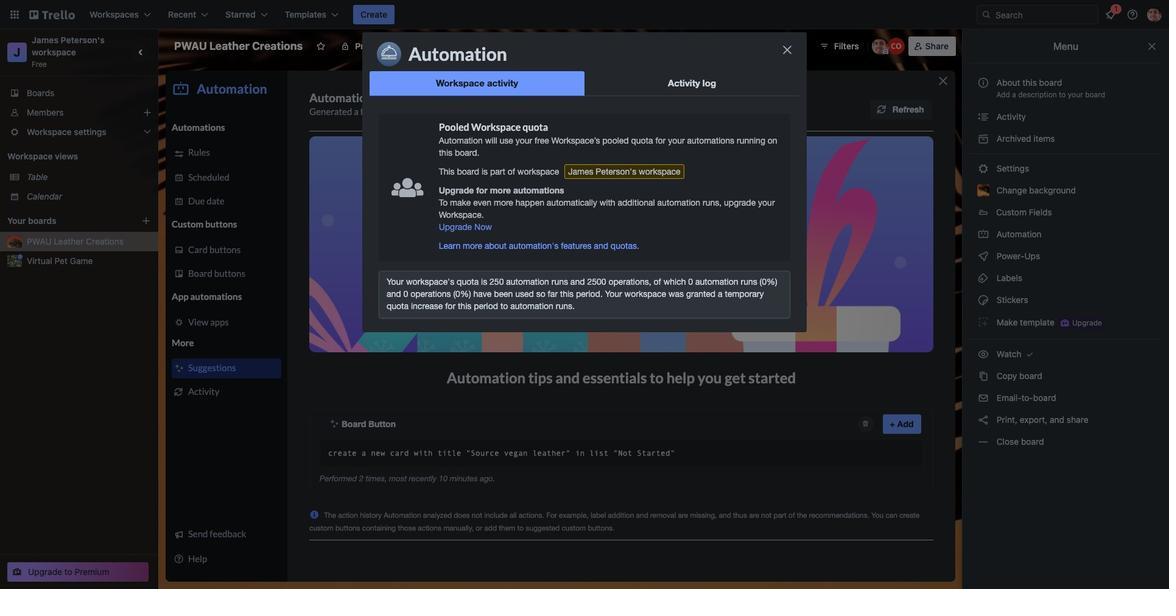 Task type: vqa. For each thing, say whether or not it's contained in the screenshot.
Watch link
yes



Task type: describe. For each thing, give the bounding box(es) containing it.
make
[[997, 317, 1019, 328]]

private button
[[333, 37, 391, 56]]

activity
[[995, 112, 1027, 122]]

calendar
[[27, 191, 62, 202]]

sm image for activity
[[978, 111, 990, 123]]

calendar link
[[27, 191, 151, 203]]

close
[[997, 437, 1020, 447]]

sm image for stickers
[[978, 294, 990, 307]]

board up 'to-'
[[1020, 371, 1043, 381]]

christina overa (christinaovera) image
[[888, 38, 905, 55]]

upgrade button
[[1058, 316, 1105, 331]]

change
[[997, 185, 1028, 196]]

pwau leather creations inside board name text field
[[174, 40, 303, 52]]

labels link
[[971, 269, 1163, 288]]

virtual pet game link
[[27, 255, 151, 268]]

items
[[1034, 133, 1056, 144]]

share
[[926, 41, 949, 51]]

james peterson's workspace free
[[32, 35, 107, 69]]

close board
[[995, 437, 1045, 447]]

customize views image
[[451, 40, 464, 52]]

power-ups
[[995, 251, 1043, 261]]

create button
[[353, 5, 395, 24]]

board link
[[393, 37, 445, 56]]

watch link
[[971, 345, 1163, 364]]

export,
[[1021, 415, 1048, 425]]

boards
[[27, 88, 54, 98]]

virtual
[[27, 256, 52, 266]]

automation link
[[971, 225, 1163, 244]]

private
[[355, 41, 384, 51]]

watch
[[995, 349, 1025, 360]]

automation inside "link"
[[995, 229, 1042, 239]]

email-to-board
[[995, 393, 1057, 403]]

change background link
[[971, 181, 1163, 200]]

add board image
[[141, 216, 151, 226]]

this
[[1023, 77, 1038, 88]]

upgrade for upgrade
[[1073, 319, 1103, 328]]

j link
[[7, 43, 27, 62]]

leather inside board name text field
[[210, 40, 250, 52]]

j
[[14, 45, 21, 59]]

star or unstar board image
[[316, 41, 326, 51]]

1 vertical spatial pwau leather creations
[[27, 236, 124, 247]]

and
[[1051, 415, 1065, 425]]

sm image for print, export, and share
[[978, 414, 990, 427]]

to inside the about this board add a description to your board
[[1060, 90, 1067, 99]]

pwau leather creations link
[[27, 236, 151, 248]]

sm image for labels
[[978, 272, 990, 285]]

Search field
[[992, 5, 1099, 24]]

sm image for power-ups
[[978, 250, 990, 263]]

power-
[[997, 251, 1025, 261]]

boards link
[[0, 83, 158, 103]]

upgrade to premium link
[[7, 563, 149, 583]]

template
[[1021, 317, 1055, 328]]

menu
[[1054, 41, 1079, 52]]

sm image for archived items
[[978, 133, 990, 145]]

to-
[[1022, 393, 1034, 403]]

upgrade for upgrade to premium
[[28, 567, 62, 578]]

pwau inside board name text field
[[174, 40, 207, 52]]

archived
[[997, 133, 1032, 144]]

description
[[1019, 90, 1058, 99]]

board inside 'link'
[[1022, 437, 1045, 447]]

create
[[361, 9, 388, 19]]

archived items link
[[971, 129, 1163, 149]]

stickers
[[995, 295, 1029, 305]]

email-
[[997, 393, 1022, 403]]

james peterson's workspace link
[[32, 35, 107, 57]]

your boards with 2 items element
[[7, 214, 123, 229]]

1 notification image
[[1104, 7, 1119, 22]]

add
[[997, 90, 1011, 99]]

labels
[[995, 273, 1023, 283]]

workspace
[[7, 151, 53, 161]]

sm image for copy board
[[978, 370, 990, 383]]

about this board add a description to your board
[[997, 77, 1106, 99]]



Task type: locate. For each thing, give the bounding box(es) containing it.
0 vertical spatial leather
[[210, 40, 250, 52]]

premium
[[75, 567, 109, 578]]

sm image inside watch link
[[978, 349, 990, 361]]

1 vertical spatial automation
[[995, 229, 1042, 239]]

upgrade to premium
[[28, 567, 109, 578]]

1 vertical spatial to
[[64, 567, 72, 578]]

custom fields button
[[971, 203, 1163, 222]]

sm image
[[978, 111, 990, 123], [978, 163, 990, 175], [978, 229, 990, 241], [978, 272, 990, 285], [978, 294, 990, 307], [978, 316, 990, 328], [1025, 349, 1037, 361], [978, 392, 990, 405], [978, 414, 990, 427]]

sm image for watch
[[978, 349, 990, 361]]

james peterson (jamespeterson93) image
[[1148, 7, 1163, 22], [872, 38, 889, 55]]

copy
[[997, 371, 1018, 381]]

archived items
[[995, 133, 1056, 144]]

upgrade
[[1073, 319, 1103, 328], [28, 567, 62, 578]]

about
[[997, 77, 1021, 88]]

sm image inside archived items 'link'
[[978, 133, 990, 145]]

primary element
[[0, 0, 1170, 29]]

print, export, and share
[[995, 415, 1089, 425]]

game
[[70, 256, 93, 266]]

sm image inside watch link
[[1025, 349, 1037, 361]]

automation
[[760, 41, 807, 51], [995, 229, 1042, 239]]

print,
[[997, 415, 1018, 425]]

0 horizontal spatial pwau leather creations
[[27, 236, 124, 247]]

upgrade inside button
[[1073, 319, 1103, 328]]

pwau leather creations
[[174, 40, 303, 52], [27, 236, 124, 247]]

table
[[27, 172, 48, 182]]

1 horizontal spatial automation
[[995, 229, 1042, 239]]

0 horizontal spatial automation
[[760, 41, 807, 51]]

1 horizontal spatial to
[[1060, 90, 1067, 99]]

make template
[[995, 317, 1055, 328]]

sm image inside stickers link
[[978, 294, 990, 307]]

automation left "filters" button
[[760, 41, 807, 51]]

sm image inside automation "link"
[[978, 229, 990, 241]]

members
[[27, 107, 64, 118]]

settings
[[995, 163, 1030, 174]]

automation inside button
[[760, 41, 807, 51]]

table link
[[27, 171, 151, 183]]

sm image inside activity link
[[978, 111, 990, 123]]

creations left 'star or unstar board' icon
[[252, 40, 303, 52]]

james peterson (jamespeterson93) image right open information menu 'image'
[[1148, 7, 1163, 22]]

workspace
[[32, 47, 76, 57]]

upgrade left premium
[[28, 567, 62, 578]]

sm image for automation
[[978, 229, 990, 241]]

board up description
[[1040, 77, 1063, 88]]

to left 'your'
[[1060, 90, 1067, 99]]

sm image
[[743, 37, 760, 54], [978, 133, 990, 145], [978, 250, 990, 263], [978, 349, 990, 361], [978, 370, 990, 383], [978, 436, 990, 448]]

ups
[[1025, 251, 1041, 261]]

leather
[[210, 40, 250, 52], [54, 236, 84, 247]]

workspace views
[[7, 151, 78, 161]]

creations up virtual pet game link
[[86, 236, 124, 247]]

sm image inside copy board link
[[978, 370, 990, 383]]

filters
[[835, 41, 860, 51]]

automation button
[[743, 37, 814, 56]]

sm image inside labels link
[[978, 272, 990, 285]]

0 vertical spatial james peterson (jamespeterson93) image
[[1148, 7, 1163, 22]]

to left premium
[[64, 567, 72, 578]]

0 vertical spatial to
[[1060, 90, 1067, 99]]

board
[[414, 41, 438, 51]]

0 vertical spatial pwau
[[174, 40, 207, 52]]

0 vertical spatial creations
[[252, 40, 303, 52]]

your
[[7, 216, 26, 226]]

your boards
[[7, 216, 56, 226]]

copy board link
[[971, 367, 1163, 386]]

email-to-board link
[[971, 389, 1163, 408]]

peterson's
[[61, 35, 105, 45]]

pwau
[[174, 40, 207, 52], [27, 236, 52, 247]]

change background
[[995, 185, 1077, 196]]

custom fields
[[997, 207, 1053, 218]]

sm image for close board
[[978, 436, 990, 448]]

pet
[[55, 256, 68, 266]]

share button
[[909, 37, 957, 56]]

sm image for email-to-board
[[978, 392, 990, 405]]

board down export,
[[1022, 437, 1045, 447]]

automation up power-ups
[[995, 229, 1042, 239]]

sm image inside close board 'link'
[[978, 436, 990, 448]]

sm image inside email-to-board link
[[978, 392, 990, 405]]

a
[[1013, 90, 1017, 99]]

copy board
[[995, 371, 1043, 381]]

sm image inside power-ups link
[[978, 250, 990, 263]]

fields
[[1030, 207, 1053, 218]]

views
[[55, 151, 78, 161]]

james
[[32, 35, 59, 45]]

1 horizontal spatial upgrade
[[1073, 319, 1103, 328]]

creations
[[252, 40, 303, 52], [86, 236, 124, 247]]

share
[[1068, 415, 1089, 425]]

leather inside pwau leather creations link
[[54, 236, 84, 247]]

settings link
[[971, 159, 1163, 179]]

1 vertical spatial creations
[[86, 236, 124, 247]]

creations inside board name text field
[[252, 40, 303, 52]]

sm image inside print, export, and share link
[[978, 414, 990, 427]]

sm image for make template
[[978, 316, 990, 328]]

Board name text field
[[168, 37, 309, 56]]

0 horizontal spatial creations
[[86, 236, 124, 247]]

sm image for settings
[[978, 163, 990, 175]]

to
[[1060, 90, 1067, 99], [64, 567, 72, 578]]

boards
[[28, 216, 56, 226]]

1 horizontal spatial pwau
[[174, 40, 207, 52]]

search image
[[982, 10, 992, 19]]

1 vertical spatial upgrade
[[28, 567, 62, 578]]

filters button
[[816, 37, 863, 56]]

stickers link
[[971, 291, 1163, 310]]

1 vertical spatial leather
[[54, 236, 84, 247]]

0 vertical spatial pwau leather creations
[[174, 40, 303, 52]]

board
[[1040, 77, 1063, 88], [1086, 90, 1106, 99], [1020, 371, 1043, 381], [1034, 393, 1057, 403], [1022, 437, 1045, 447]]

0 horizontal spatial pwau
[[27, 236, 52, 247]]

custom
[[997, 207, 1027, 218]]

upgrade down stickers link
[[1073, 319, 1103, 328]]

0 vertical spatial automation
[[760, 41, 807, 51]]

0 vertical spatial upgrade
[[1073, 319, 1103, 328]]

sm image inside automation button
[[743, 37, 760, 54]]

0 horizontal spatial upgrade
[[28, 567, 62, 578]]

1 horizontal spatial creations
[[252, 40, 303, 52]]

close board link
[[971, 433, 1163, 452]]

1 horizontal spatial leather
[[210, 40, 250, 52]]

0 horizontal spatial james peterson (jamespeterson93) image
[[872, 38, 889, 55]]

activity link
[[971, 107, 1163, 127]]

background
[[1030, 185, 1077, 196]]

board up print, export, and share
[[1034, 393, 1057, 403]]

power-ups link
[[971, 247, 1163, 266]]

open information menu image
[[1127, 9, 1140, 21]]

sm image inside settings link
[[978, 163, 990, 175]]

0 horizontal spatial to
[[64, 567, 72, 578]]

print, export, and share link
[[971, 411, 1163, 430]]

1 horizontal spatial pwau leather creations
[[174, 40, 303, 52]]

1 vertical spatial pwau
[[27, 236, 52, 247]]

your
[[1069, 90, 1084, 99]]

virtual pet game
[[27, 256, 93, 266]]

0 horizontal spatial leather
[[54, 236, 84, 247]]

1 horizontal spatial james peterson (jamespeterson93) image
[[1148, 7, 1163, 22]]

1 vertical spatial james peterson (jamespeterson93) image
[[872, 38, 889, 55]]

board right 'your'
[[1086, 90, 1106, 99]]

members link
[[0, 103, 158, 122]]

free
[[32, 60, 47, 69]]

james peterson (jamespeterson93) image right filters
[[872, 38, 889, 55]]



